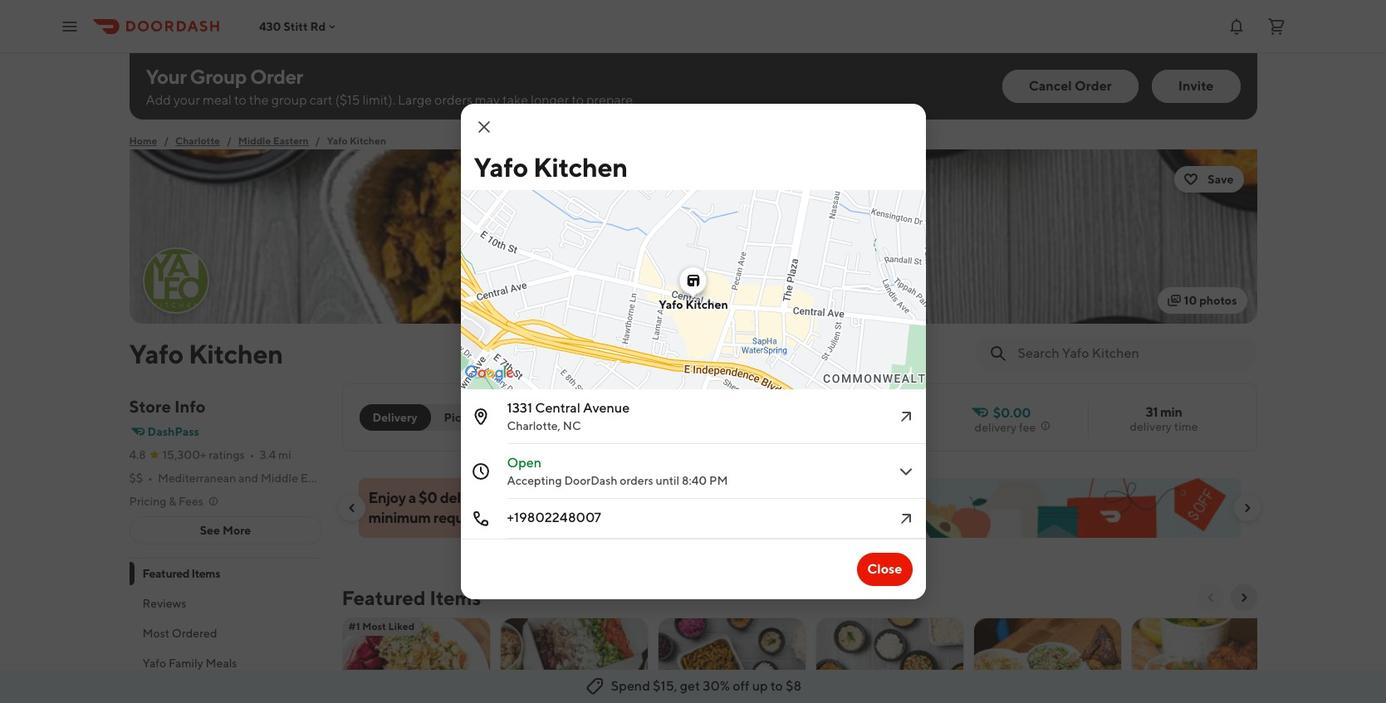 Task type: locate. For each thing, give the bounding box(es) containing it.
your inside enjoy a $0 delivery fee on your first order, $5 subtotal minimum required.
[[538, 489, 568, 507]]

430 stitt rd button
[[259, 20, 339, 33]]

min
[[1161, 405, 1183, 420]]

0 horizontal spatial order
[[250, 65, 303, 88]]

fee
[[1019, 421, 1036, 434], [495, 489, 516, 507]]

powered by google image
[[465, 366, 514, 382]]

0 vertical spatial eastern
[[273, 135, 309, 147]]

most ordered button
[[129, 619, 322, 649]]

1 vertical spatial click item image
[[896, 509, 916, 529]]

$0
[[419, 489, 437, 507]]

1 horizontal spatial •
[[250, 449, 255, 462]]

until
[[656, 474, 680, 488]]

31 min delivery time
[[1130, 405, 1198, 434]]

eastern for /
[[273, 135, 309, 147]]

items
[[191, 567, 220, 581], [430, 587, 481, 610]]

1 horizontal spatial to
[[572, 92, 584, 108]]

0 vertical spatial •
[[250, 449, 255, 462]]

to left the the
[[234, 92, 246, 108]]

/ right charlotte
[[227, 135, 232, 147]]

1331
[[507, 400, 533, 416]]

0 horizontal spatial /
[[164, 135, 169, 147]]

yafo
[[327, 135, 348, 147], [474, 151, 528, 183], [659, 298, 683, 312], [659, 298, 683, 312], [129, 338, 184, 370], [142, 657, 166, 670]]

add
[[146, 92, 171, 108]]

avenue
[[583, 400, 630, 416]]

0 horizontal spatial to
[[234, 92, 246, 108]]

1/2 rotisserie chicken image
[[974, 618, 1121, 704]]

order right "cancel"
[[1075, 78, 1112, 94]]

select promotional banner element
[[763, 538, 836, 568]]

0 horizontal spatial orders
[[435, 92, 473, 108]]

middle down the the
[[238, 135, 271, 147]]

1 horizontal spatial fee
[[1019, 421, 1036, 434]]

liked
[[388, 621, 415, 633]]

1 vertical spatial items
[[430, 587, 481, 610]]

store
[[129, 397, 171, 416]]

pickup
[[444, 411, 482, 425]]

featured items up the reviews
[[142, 567, 220, 581]]

0 vertical spatial next button of carousel image
[[1241, 502, 1254, 515]]

1 horizontal spatial /
[[227, 135, 232, 147]]

spend $15, get 30% off up to $8
[[611, 679, 802, 695]]

orders up $5
[[620, 474, 654, 488]]

•
[[250, 449, 255, 462], [148, 472, 153, 485]]

to
[[234, 92, 246, 108], [572, 92, 584, 108], [771, 679, 783, 695]]

delivery
[[373, 411, 417, 425]]

eastern
[[273, 135, 309, 147], [301, 472, 341, 485]]

nc
[[563, 420, 581, 433]]

order,
[[599, 489, 637, 507]]

click item image
[[896, 462, 916, 482]]

#1 most liked
[[348, 621, 415, 633]]

your up +19802248007
[[538, 489, 568, 507]]

enjoy a $0 delivery fee on your first order, $5 subtotal minimum required.
[[368, 489, 714, 527]]

chicken schnitzel image
[[1132, 618, 1279, 704]]

1 vertical spatial orders
[[620, 474, 654, 488]]

$$ • mediterranean and middle eastern street food
[[129, 472, 406, 485]]

may
[[475, 92, 500, 108]]

order
[[250, 65, 303, 88], [1075, 78, 1112, 94]]

items up #1 most liked button
[[430, 587, 481, 610]]

notification bell image
[[1227, 16, 1247, 36]]

eastern down group
[[273, 135, 309, 147]]

4.8
[[129, 449, 146, 462]]

0 vertical spatial fee
[[1019, 421, 1036, 434]]

invite button
[[1152, 70, 1241, 103]]

1 vertical spatial your
[[538, 489, 568, 507]]

to for spend
[[771, 679, 783, 695]]

to right longer
[[572, 92, 584, 108]]

1 click item image from the top
[[896, 407, 916, 427]]

1 horizontal spatial featured items
[[342, 587, 481, 610]]

home / charlotte / middle eastern / yafo kitchen
[[129, 135, 386, 147]]

0 horizontal spatial your
[[174, 92, 200, 108]]

reviews button
[[129, 589, 322, 619]]

&
[[169, 495, 176, 508]]

build your own bowl image
[[343, 618, 490, 704]]

get
[[680, 679, 700, 695]]

items inside heading
[[430, 587, 481, 610]]

featured items
[[142, 567, 220, 581], [342, 587, 481, 610]]

2 horizontal spatial /
[[315, 135, 320, 147]]

featured up #1 most liked
[[342, 587, 426, 610]]

middle for /
[[238, 135, 271, 147]]

2 horizontal spatial delivery
[[1130, 420, 1172, 434]]

1 vertical spatial middle
[[261, 472, 298, 485]]

0 horizontal spatial •
[[148, 472, 153, 485]]

middle down 3.4 mi
[[261, 472, 298, 485]]

1 vertical spatial eastern
[[301, 472, 341, 485]]

/ down cart
[[315, 135, 320, 147]]

$$
[[129, 472, 143, 485]]

0 vertical spatial middle
[[238, 135, 271, 147]]

orders left may
[[435, 92, 473, 108]]

featured inside featured items heading
[[342, 587, 426, 610]]

0 horizontal spatial fee
[[495, 489, 516, 507]]

1 / from the left
[[164, 135, 169, 147]]

"byo" bowl family meal (feeds 4-6) image
[[816, 618, 963, 704]]

/ right home on the top of page
[[164, 135, 169, 147]]

close button
[[857, 553, 913, 587]]

your right add
[[174, 92, 200, 108]]

0 horizontal spatial delivery
[[440, 489, 492, 507]]

0 vertical spatial click item image
[[896, 407, 916, 427]]

featured up the reviews
[[142, 567, 189, 581]]

• left 3.4
[[250, 449, 255, 462]]

delivery
[[1130, 420, 1172, 434], [975, 421, 1017, 434], [440, 489, 492, 507]]

$0.00
[[993, 405, 1031, 421]]

1 horizontal spatial delivery
[[975, 421, 1017, 434]]

1 horizontal spatial orders
[[620, 474, 654, 488]]

15,300+
[[163, 449, 206, 462]]

yafo family meals button
[[129, 649, 322, 679]]

430
[[259, 20, 281, 33]]

store info
[[129, 397, 206, 416]]

2 click item image from the top
[[896, 509, 916, 529]]

31
[[1146, 405, 1158, 420]]

"byo" bowl family meal (feeds 10-12) image
[[658, 618, 805, 704]]

previous button of carousel image
[[345, 502, 358, 515]]

• right $$
[[148, 472, 153, 485]]

delivery fee
[[975, 421, 1036, 434]]

most down the reviews
[[142, 627, 170, 641]]

/
[[164, 135, 169, 147], [227, 135, 232, 147], [315, 135, 320, 147]]

1 horizontal spatial featured
[[342, 587, 426, 610]]

Item Search search field
[[1018, 345, 1244, 363]]

order up group
[[250, 65, 303, 88]]

featured items heading
[[342, 585, 481, 611]]

0 vertical spatial featured
[[142, 567, 189, 581]]

click item image
[[896, 407, 916, 427], [896, 509, 916, 529]]

1 horizontal spatial order
[[1075, 78, 1112, 94]]

yafo kitchen
[[474, 151, 628, 183], [659, 298, 728, 312], [659, 298, 728, 312], [129, 338, 283, 370]]

most right #1
[[362, 621, 386, 633]]

0 vertical spatial items
[[191, 567, 220, 581]]

dashpass
[[147, 425, 199, 439]]

featured items up liked
[[342, 587, 481, 610]]

Pickup radio
[[421, 405, 495, 431]]

see more
[[200, 524, 251, 537]]

10 photos
[[1184, 294, 1237, 307]]

delivery inside 31 min delivery time
[[1130, 420, 1172, 434]]

click item image down click item image at the bottom right of the page
[[896, 509, 916, 529]]

charlotte link
[[175, 133, 220, 150]]

0 vertical spatial orders
[[435, 92, 473, 108]]

cart
[[310, 92, 333, 108]]

rd
[[310, 20, 326, 33]]

kitchen
[[350, 135, 386, 147], [533, 151, 628, 183], [685, 298, 728, 312], [685, 298, 728, 312], [189, 338, 283, 370]]

delivery inside enjoy a $0 delivery fee on your first order, $5 subtotal minimum required.
[[440, 489, 492, 507]]

2 horizontal spatial to
[[771, 679, 783, 695]]

off
[[733, 679, 750, 695]]

1 horizontal spatial your
[[538, 489, 568, 507]]

middle
[[238, 135, 271, 147], [261, 472, 298, 485]]

($15
[[335, 92, 360, 108]]

1 vertical spatial featured items
[[342, 587, 481, 610]]

pricing
[[129, 495, 166, 508]]

next button of carousel image
[[1241, 502, 1254, 515], [1237, 591, 1251, 605]]

0 vertical spatial featured items
[[142, 567, 220, 581]]

0 vertical spatial your
[[174, 92, 200, 108]]

items up the reviews button
[[191, 567, 220, 581]]

order methods option group
[[359, 405, 495, 431]]

0 horizontal spatial featured items
[[142, 567, 220, 581]]

eastern left street
[[301, 472, 341, 485]]

click item image up click item image at the bottom right of the page
[[896, 407, 916, 427]]

group
[[271, 92, 307, 108]]

most
[[362, 621, 386, 633], [142, 627, 170, 641]]

eastern for street
[[301, 472, 341, 485]]

orders
[[435, 92, 473, 108], [620, 474, 654, 488]]

your
[[174, 92, 200, 108], [538, 489, 568, 507]]

to right up
[[771, 679, 783, 695]]

yafo kitchen image
[[129, 150, 1257, 324], [144, 249, 207, 312]]

1 vertical spatial featured
[[342, 587, 426, 610]]

1 horizontal spatial items
[[430, 587, 481, 610]]

1 vertical spatial fee
[[495, 489, 516, 507]]



Task type: describe. For each thing, give the bounding box(es) containing it.
0 horizontal spatial items
[[191, 567, 220, 581]]

your group order add your meal to the group cart ($15 limit). large orders may take longer to prepare.
[[146, 65, 636, 108]]

charlotte
[[175, 135, 220, 147]]

yafo kitchen dialog
[[270, 104, 1120, 600]]

limit).
[[363, 92, 395, 108]]

more
[[223, 524, 251, 537]]

info
[[174, 397, 206, 416]]

1 horizontal spatial most
[[362, 621, 386, 633]]

and
[[238, 472, 258, 485]]

close yafo kitchen image
[[474, 117, 494, 137]]

take
[[503, 92, 528, 108]]

to for your
[[234, 92, 246, 108]]

previous button of carousel image
[[1204, 591, 1217, 605]]

middle eastern link
[[238, 133, 309, 150]]

cancel
[[1029, 78, 1072, 94]]

home link
[[129, 133, 157, 150]]

spend
[[611, 679, 650, 695]]

a
[[408, 489, 416, 507]]

0 items, open order cart image
[[1267, 16, 1287, 36]]

1331 central avenue charlotte, nc
[[507, 400, 630, 433]]

pricing & fees
[[129, 495, 203, 508]]

10 photos button
[[1158, 287, 1247, 314]]

central
[[535, 400, 581, 416]]

+19802248007
[[507, 510, 601, 526]]

orders inside open accepting doordash orders until 8:40 pm
[[620, 474, 654, 488]]

up
[[752, 679, 768, 695]]

yafo family meals
[[142, 657, 237, 670]]

longer
[[531, 92, 569, 108]]

open
[[507, 455, 542, 471]]

save
[[1208, 173, 1234, 186]]

cancel order
[[1029, 78, 1112, 94]]

pm
[[709, 474, 728, 488]]

minimum
[[368, 509, 431, 527]]

0 horizontal spatial most
[[142, 627, 170, 641]]

your
[[146, 65, 186, 88]]

subtotal
[[660, 489, 714, 507]]

meal
[[203, 92, 232, 108]]

#1 most liked button
[[342, 618, 491, 704]]

$15,
[[653, 679, 678, 695]]

family
[[169, 657, 203, 670]]

stitt
[[284, 20, 308, 33]]

charlotte,
[[507, 420, 561, 433]]

group
[[190, 65, 247, 88]]

pricing & fees button
[[129, 493, 220, 510]]

see
[[200, 524, 220, 537]]

yafo family meal (feeds 3-4) image
[[501, 618, 648, 704]]

your inside your group order add your meal to the group cart ($15 limit). large orders may take longer to prepare.
[[174, 92, 200, 108]]

10
[[1184, 294, 1197, 307]]

2 / from the left
[[227, 135, 232, 147]]

3.4
[[260, 449, 276, 462]]

mi
[[278, 449, 291, 462]]

8:40
[[682, 474, 707, 488]]

0 horizontal spatial featured
[[142, 567, 189, 581]]

open menu image
[[60, 16, 80, 36]]

orders inside your group order add your meal to the group cart ($15 limit). large orders may take longer to prepare.
[[435, 92, 473, 108]]

ordered
[[172, 627, 217, 641]]

street
[[343, 472, 376, 485]]

see more button
[[130, 518, 321, 544]]

accepting
[[507, 474, 562, 488]]

required.
[[433, 509, 493, 527]]

save button
[[1175, 166, 1244, 193]]

mediterranean
[[158, 472, 236, 485]]

#1
[[348, 621, 360, 633]]

yafo inside button
[[142, 657, 166, 670]]

time
[[1175, 420, 1198, 434]]

the
[[249, 92, 269, 108]]

$5
[[640, 489, 657, 507]]

most ordered
[[142, 627, 217, 641]]

food
[[378, 472, 406, 485]]

photos
[[1200, 294, 1237, 307]]

1 vertical spatial •
[[148, 472, 153, 485]]

3 / from the left
[[315, 135, 320, 147]]

close
[[867, 562, 903, 577]]

map region
[[270, 135, 1120, 560]]

15,300+ ratings •
[[163, 449, 255, 462]]

Delivery radio
[[359, 405, 431, 431]]

on
[[519, 489, 536, 507]]

30%
[[703, 679, 730, 695]]

order inside your group order add your meal to the group cart ($15 limit). large orders may take longer to prepare.
[[250, 65, 303, 88]]

order inside button
[[1075, 78, 1112, 94]]

meals
[[206, 657, 237, 670]]

fee inside enjoy a $0 delivery fee on your first order, $5 subtotal minimum required.
[[495, 489, 516, 507]]

ratings
[[209, 449, 245, 462]]

enjoy
[[368, 489, 406, 507]]

cancel order button
[[1002, 70, 1139, 103]]

open accepting doordash orders until 8:40 pm
[[507, 455, 728, 488]]

home
[[129, 135, 157, 147]]

large
[[398, 92, 432, 108]]

middle for and
[[261, 472, 298, 485]]

reviews
[[142, 597, 186, 611]]

1 vertical spatial next button of carousel image
[[1237, 591, 1251, 605]]

fees
[[179, 495, 203, 508]]

doordash
[[564, 474, 618, 488]]



Task type: vqa. For each thing, say whether or not it's contained in the screenshot.
Click to add this store to your saved list image corresponding to Rubio's Coastal Grill
no



